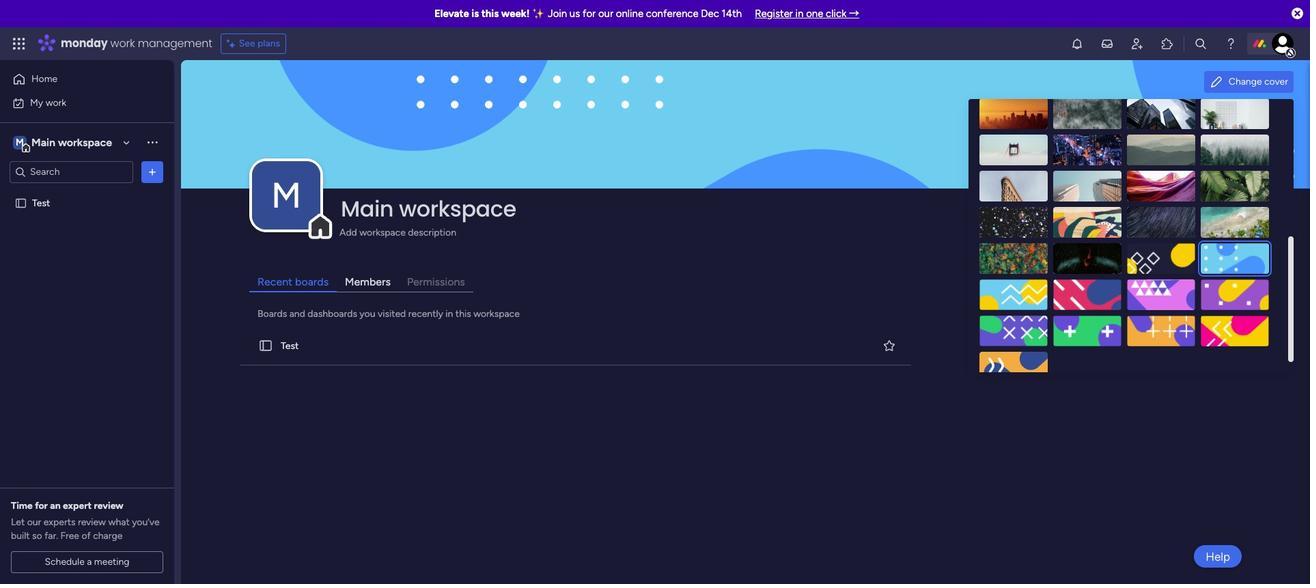 Task type: vqa. For each thing, say whether or not it's contained in the screenshot.
meeting
yes



Task type: describe. For each thing, give the bounding box(es) containing it.
workspace selection element
[[13, 134, 114, 152]]

register in one click → link
[[755, 8, 860, 20]]

online
[[616, 8, 644, 20]]

our inside time for an expert review let our experts review what you've built so far. free of charge
[[27, 517, 41, 528]]

workspace image inside workspace selection element
[[13, 135, 27, 150]]

1 vertical spatial workspace image
[[252, 161, 320, 230]]

brad klo image
[[1272, 33, 1294, 55]]

schedule a meeting button
[[11, 551, 163, 573]]

1 vertical spatial this
[[456, 308, 471, 320]]

us
[[570, 8, 580, 20]]

schedule a meeting
[[45, 556, 130, 568]]

main inside workspace selection element
[[31, 136, 55, 149]]

help button
[[1195, 545, 1242, 568]]

test link
[[238, 327, 914, 366]]

click
[[826, 8, 847, 20]]

public board image
[[14, 196, 27, 209]]

1 horizontal spatial main workspace
[[341, 193, 516, 224]]

options image
[[146, 165, 159, 179]]

inbox image
[[1101, 37, 1114, 51]]

monday
[[61, 36, 108, 51]]

register
[[755, 8, 793, 20]]

is
[[472, 8, 479, 20]]

expert
[[63, 500, 92, 512]]

change cover
[[1229, 76, 1289, 87]]

description
[[408, 227, 456, 239]]

meeting
[[94, 556, 130, 568]]

work for my
[[46, 97, 66, 108]]

dec
[[701, 8, 719, 20]]

m inside dropdown button
[[271, 174, 301, 217]]

add to favorites image
[[883, 339, 896, 352]]

14th
[[722, 8, 742, 20]]

members
[[345, 275, 391, 288]]

change cover button
[[1205, 71, 1294, 93]]

cover
[[1265, 76, 1289, 87]]

1 vertical spatial review
[[78, 517, 106, 528]]

schedule
[[45, 556, 85, 568]]

my work
[[30, 97, 66, 108]]

Search in workspace field
[[29, 164, 114, 180]]

boards
[[258, 308, 287, 320]]

charge
[[93, 530, 123, 542]]

home
[[31, 73, 58, 85]]

test for public board icon
[[281, 340, 299, 352]]

0 vertical spatial this
[[482, 8, 499, 20]]

register in one click →
[[755, 8, 860, 20]]

Main workspace field
[[338, 193, 1255, 224]]

plans
[[258, 38, 280, 49]]

so
[[32, 530, 42, 542]]

→
[[849, 8, 860, 20]]

apps image
[[1161, 37, 1175, 51]]

what
[[108, 517, 130, 528]]

help image
[[1224, 37, 1238, 51]]

test list box
[[0, 189, 174, 399]]

invite members image
[[1131, 37, 1145, 51]]

recently
[[408, 308, 443, 320]]

time
[[11, 500, 33, 512]]



Task type: locate. For each thing, give the bounding box(es) containing it.
work right "my"
[[46, 97, 66, 108]]

for right us
[[583, 8, 596, 20]]

1 vertical spatial work
[[46, 97, 66, 108]]

main workspace
[[31, 136, 112, 149], [341, 193, 516, 224]]

you've
[[132, 517, 160, 528]]

change
[[1229, 76, 1262, 87]]

m
[[16, 136, 24, 148], [271, 174, 301, 217]]

main down my work
[[31, 136, 55, 149]]

one
[[806, 8, 824, 20]]

time for an expert review let our experts review what you've built so far. free of charge
[[11, 500, 160, 542]]

1 horizontal spatial in
[[796, 8, 804, 20]]

in right recently
[[446, 308, 453, 320]]

0 horizontal spatial m
[[16, 136, 24, 148]]

1 vertical spatial in
[[446, 308, 453, 320]]

test for public board image
[[32, 197, 50, 209]]

0 horizontal spatial work
[[46, 97, 66, 108]]

✨
[[532, 8, 545, 20]]

1 vertical spatial our
[[27, 517, 41, 528]]

my work button
[[8, 92, 147, 114]]

main up "add"
[[341, 193, 394, 224]]

0 vertical spatial main workspace
[[31, 136, 112, 149]]

this right recently
[[456, 308, 471, 320]]

for left the an
[[35, 500, 48, 512]]

and
[[290, 308, 305, 320]]

let
[[11, 517, 25, 528]]

our
[[598, 8, 614, 20], [27, 517, 41, 528]]

add
[[340, 227, 357, 239]]

public board image
[[258, 338, 273, 353]]

our left online
[[598, 8, 614, 20]]

1 horizontal spatial our
[[598, 8, 614, 20]]

work
[[110, 36, 135, 51], [46, 97, 66, 108]]

test
[[32, 197, 50, 209], [281, 340, 299, 352]]

in
[[796, 8, 804, 20], [446, 308, 453, 320]]

add workspace description
[[340, 227, 456, 239]]

you
[[360, 308, 375, 320]]

1 vertical spatial for
[[35, 500, 48, 512]]

see plans button
[[221, 33, 286, 54]]

of
[[82, 530, 91, 542]]

notifications image
[[1071, 37, 1084, 51]]

monday work management
[[61, 36, 212, 51]]

1 vertical spatial test
[[281, 340, 299, 352]]

boards
[[295, 275, 329, 288]]

recent boards
[[258, 275, 329, 288]]

0 vertical spatial for
[[583, 8, 596, 20]]

0 horizontal spatial our
[[27, 517, 41, 528]]

test inside test list box
[[32, 197, 50, 209]]

visited
[[378, 308, 406, 320]]

our up so
[[27, 517, 41, 528]]

this
[[482, 8, 499, 20], [456, 308, 471, 320]]

select product image
[[12, 37, 26, 51]]

1 horizontal spatial workspace image
[[252, 161, 320, 230]]

search everything image
[[1194, 37, 1208, 51]]

home button
[[8, 68, 147, 90]]

0 vertical spatial test
[[32, 197, 50, 209]]

for
[[583, 8, 596, 20], [35, 500, 48, 512]]

work inside button
[[46, 97, 66, 108]]

free
[[60, 530, 79, 542]]

join
[[548, 8, 567, 20]]

conference
[[646, 8, 699, 20]]

workspace options image
[[146, 135, 159, 149]]

permissions
[[407, 275, 465, 288]]

boards and dashboards you visited recently in this workspace
[[258, 308, 520, 320]]

0 horizontal spatial main workspace
[[31, 136, 112, 149]]

a
[[87, 556, 92, 568]]

1 vertical spatial m
[[271, 174, 301, 217]]

review
[[94, 500, 124, 512], [78, 517, 106, 528]]

test right public board image
[[32, 197, 50, 209]]

review up of
[[78, 517, 106, 528]]

work right monday
[[110, 36, 135, 51]]

option
[[0, 191, 174, 193]]

review up what
[[94, 500, 124, 512]]

elevate
[[435, 8, 469, 20]]

0 horizontal spatial for
[[35, 500, 48, 512]]

see
[[239, 38, 255, 49]]

0 vertical spatial work
[[110, 36, 135, 51]]

m button
[[252, 161, 320, 230]]

management
[[138, 36, 212, 51]]

0 vertical spatial m
[[16, 136, 24, 148]]

main workspace inside workspace selection element
[[31, 136, 112, 149]]

work for monday
[[110, 36, 135, 51]]

0 horizontal spatial main
[[31, 136, 55, 149]]

experts
[[44, 517, 75, 528]]

my
[[30, 97, 43, 108]]

1 vertical spatial main
[[341, 193, 394, 224]]

in left one
[[796, 8, 804, 20]]

an
[[50, 500, 61, 512]]

m inside workspace selection element
[[16, 136, 24, 148]]

0 vertical spatial in
[[796, 8, 804, 20]]

0 vertical spatial our
[[598, 8, 614, 20]]

1 horizontal spatial m
[[271, 174, 301, 217]]

0 vertical spatial workspace image
[[13, 135, 27, 150]]

1 vertical spatial main workspace
[[341, 193, 516, 224]]

far.
[[45, 530, 58, 542]]

workspace
[[58, 136, 112, 149], [399, 193, 516, 224], [360, 227, 406, 239], [474, 308, 520, 320]]

for inside time for an expert review let our experts review what you've built so far. free of charge
[[35, 500, 48, 512]]

1 horizontal spatial main
[[341, 193, 394, 224]]

0 horizontal spatial test
[[32, 197, 50, 209]]

built
[[11, 530, 30, 542]]

0 vertical spatial main
[[31, 136, 55, 149]]

see plans
[[239, 38, 280, 49]]

0 horizontal spatial workspace image
[[13, 135, 27, 150]]

elevate is this week! ✨ join us for our online conference dec 14th
[[435, 8, 742, 20]]

main workspace up search in workspace field
[[31, 136, 112, 149]]

1 horizontal spatial for
[[583, 8, 596, 20]]

workspace image
[[13, 135, 27, 150], [252, 161, 320, 230]]

1 horizontal spatial test
[[281, 340, 299, 352]]

main
[[31, 136, 55, 149], [341, 193, 394, 224]]

0 horizontal spatial in
[[446, 308, 453, 320]]

recent
[[258, 275, 293, 288]]

0 vertical spatial review
[[94, 500, 124, 512]]

test right public board icon
[[281, 340, 299, 352]]

help
[[1206, 550, 1231, 563]]

0 horizontal spatial this
[[456, 308, 471, 320]]

1 horizontal spatial work
[[110, 36, 135, 51]]

test inside test link
[[281, 340, 299, 352]]

week!
[[501, 8, 530, 20]]

this right is
[[482, 8, 499, 20]]

dashboards
[[308, 308, 357, 320]]

main workspace up description
[[341, 193, 516, 224]]

1 horizontal spatial this
[[482, 8, 499, 20]]



